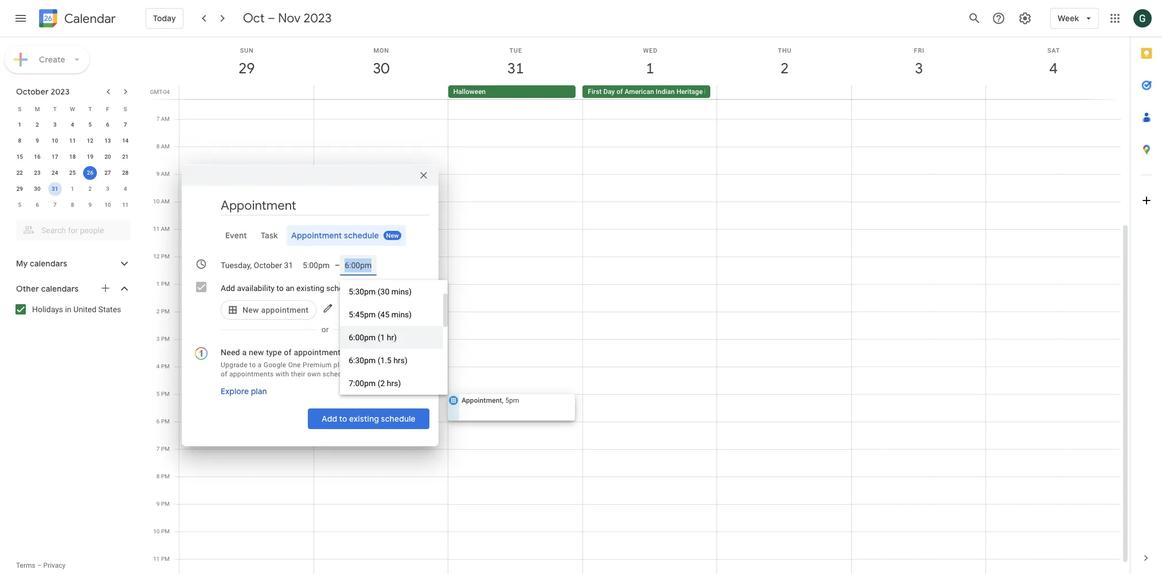Task type: locate. For each thing, give the bounding box(es) containing it.
pm for 12 pm
[[161, 253, 170, 260]]

hrs) right (2
[[387, 379, 401, 388]]

2 t from the left
[[88, 106, 92, 112]]

7 for november 7 element
[[53, 202, 57, 208]]

2023 right nov
[[304, 10, 332, 26]]

calendars for other calendars
[[41, 284, 79, 294]]

november 7 element
[[48, 198, 62, 212]]

30 element
[[30, 182, 44, 196]]

14 element
[[118, 134, 132, 148]]

2 horizontal spatial of
[[617, 88, 623, 96]]

mins) right (45
[[391, 310, 412, 319]]

hrs) right (1.5
[[394, 356, 408, 365]]

0 horizontal spatial 12
[[87, 138, 93, 144]]

schedule down to "element"
[[326, 284, 358, 293]]

appointment for appointment , 5pm
[[462, 397, 502, 405]]

5
[[88, 122, 92, 128], [18, 202, 21, 208], [156, 391, 160, 397]]

1 vertical spatial 5
[[18, 202, 21, 208]]

5 cell from the left
[[986, 85, 1120, 99]]

row up november 8 element
[[11, 181, 134, 197]]

2 s from the left
[[124, 106, 127, 112]]

need a new type of appointment? upgrade to a google one premium plan to offer different types of appointments with their own schedules and booking pages.
[[221, 348, 422, 378]]

day
[[603, 88, 615, 96]]

row up the 11 element
[[11, 101, 134, 117]]

31 down tue at the top of page
[[507, 59, 523, 78]]

0 vertical spatial mins)
[[391, 287, 412, 296]]

10 pm from the top
[[161, 501, 170, 507]]

with
[[276, 370, 289, 378]]

0 vertical spatial 31
[[507, 59, 523, 78]]

pm for 9 pm
[[161, 501, 170, 507]]

1 horizontal spatial 30
[[372, 59, 389, 78]]

1 horizontal spatial plan
[[334, 361, 347, 369]]

november 2 element
[[83, 182, 97, 196]]

appointment?
[[294, 348, 345, 357]]

2 down the m
[[36, 122, 39, 128]]

0 vertical spatial existing
[[296, 284, 324, 293]]

0 horizontal spatial 29
[[16, 186, 23, 192]]

1 vertical spatial add
[[322, 414, 337, 424]]

9 for 9 am
[[156, 171, 160, 177]]

row down 1 link
[[174, 85, 1130, 99]]

2 horizontal spatial 5
[[156, 391, 160, 397]]

29 inside october 2023 grid
[[16, 186, 23, 192]]

and
[[357, 370, 369, 378]]

11 down 10 pm
[[153, 556, 160, 562]]

2 pm from the top
[[161, 281, 170, 287]]

29 down sun
[[238, 59, 254, 78]]

Search for people text field
[[23, 220, 124, 241]]

0 horizontal spatial 6
[[36, 202, 39, 208]]

23
[[34, 170, 41, 176]]

26 cell
[[81, 165, 99, 181]]

row group
[[11, 117, 134, 213]]

sun 29
[[238, 47, 254, 78]]

mins) inside 5:45pm (45 mins) option
[[391, 310, 412, 319]]

0 vertical spatial of
[[617, 88, 623, 96]]

add down schedules
[[322, 414, 337, 424]]

None search field
[[0, 216, 142, 241]]

20
[[104, 154, 111, 160]]

26, today element
[[83, 166, 97, 180]]

existing down 7:00pm
[[349, 414, 379, 424]]

tab list
[[1131, 37, 1162, 542], [191, 225, 429, 246]]

schedule down 7:00pm (2 hrs) option
[[381, 414, 416, 424]]

schedule
[[344, 230, 379, 241], [326, 284, 358, 293], [381, 414, 416, 424]]

24 element
[[48, 166, 62, 180]]

27 element
[[101, 166, 115, 180]]

1 vertical spatial 30
[[34, 186, 41, 192]]

nov
[[278, 10, 301, 26]]

7:00pm
[[349, 379, 376, 388]]

25
[[69, 170, 76, 176]]

6:30pm
[[349, 356, 376, 365]]

7 up 8 pm
[[156, 446, 160, 452]]

oct – nov 2023
[[243, 10, 332, 26]]

hrs)
[[394, 356, 408, 365], [387, 379, 401, 388]]

existing
[[296, 284, 324, 293], [349, 414, 379, 424]]

6 inside "grid"
[[156, 419, 160, 425]]

pm down 3 pm
[[161, 363, 170, 370]]

2 horizontal spatial 6
[[156, 419, 160, 425]]

main drawer image
[[14, 11, 28, 25]]

11 pm from the top
[[161, 529, 170, 535]]

1 vertical spatial appointment
[[462, 397, 502, 405]]

hrs) for 7:00pm (2 hrs)
[[387, 379, 401, 388]]

9 inside 'element'
[[88, 202, 92, 208]]

7 down gmt-
[[156, 116, 160, 122]]

0 vertical spatial a
[[242, 348, 247, 357]]

12 for 12
[[87, 138, 93, 144]]

pm down 10 pm
[[161, 556, 170, 562]]

0 vertical spatial appointment
[[291, 230, 342, 241]]

plan down appointments
[[251, 386, 267, 396]]

– for nov
[[268, 10, 275, 26]]

1 vertical spatial schedule
[[326, 284, 358, 293]]

pm down 5 pm
[[161, 419, 170, 425]]

s
[[18, 106, 21, 112], [124, 106, 127, 112]]

add for add to existing schedule
[[322, 414, 337, 424]]

6 for november 6 element
[[36, 202, 39, 208]]

2 am from the top
[[161, 143, 170, 150]]

november 10 element
[[101, 198, 115, 212]]

30 link
[[368, 56, 394, 82]]

0 horizontal spatial new
[[249, 348, 264, 357]]

9 pm from the top
[[161, 474, 170, 480]]

27
[[104, 170, 111, 176]]

6:00pm (1 hr)
[[349, 333, 397, 342]]

0 vertical spatial 12
[[87, 138, 93, 144]]

1 mins) from the top
[[391, 287, 412, 296]]

1 horizontal spatial –
[[268, 10, 275, 26]]

pm up 3 pm
[[161, 308, 170, 315]]

0 vertical spatial 2023
[[304, 10, 332, 26]]

t left f
[[88, 106, 92, 112]]

row containing 29
[[11, 181, 134, 197]]

0 horizontal spatial plan
[[251, 386, 267, 396]]

t
[[53, 106, 57, 112], [88, 106, 92, 112]]

hrs) inside 7:00pm (2 hrs) option
[[387, 379, 401, 388]]

29 down the 22 element
[[16, 186, 23, 192]]

explore plan
[[221, 386, 267, 396]]

7 down 31 element
[[53, 202, 57, 208]]

to
[[277, 284, 284, 293], [249, 361, 256, 369], [349, 361, 356, 369], [339, 414, 347, 424]]

0 vertical spatial calendars
[[30, 259, 67, 269]]

1 vertical spatial calendars
[[41, 284, 79, 294]]

11 up 18
[[69, 138, 76, 144]]

11 down 10 am
[[153, 226, 160, 232]]

november 8 element
[[66, 198, 79, 212]]

0 horizontal spatial 31
[[52, 186, 58, 192]]

7 pm from the top
[[161, 419, 170, 425]]

5 down 4 pm
[[156, 391, 160, 397]]

pm for 4 pm
[[161, 363, 170, 370]]

19
[[87, 154, 93, 160]]

0 horizontal spatial –
[[37, 562, 42, 570]]

12 up 19
[[87, 138, 93, 144]]

21 element
[[118, 150, 132, 164]]

5 am from the top
[[161, 226, 170, 232]]

0 horizontal spatial tab list
[[191, 225, 429, 246]]

united
[[73, 305, 96, 314]]

6 pm from the top
[[161, 391, 170, 397]]

5 for november 5 element
[[18, 202, 21, 208]]

6:00pm (1 hr) option
[[340, 326, 443, 349]]

5 pm from the top
[[161, 363, 170, 370]]

1 horizontal spatial 12
[[153, 253, 160, 260]]

6 down 5 pm
[[156, 419, 160, 425]]

2 cell from the left
[[314, 85, 448, 99]]

s right f
[[124, 106, 127, 112]]

plan inside button
[[251, 386, 267, 396]]

cell
[[179, 85, 314, 99], [314, 85, 448, 99], [717, 85, 851, 99], [851, 85, 986, 99], [986, 85, 1120, 99]]

new appointment
[[243, 305, 309, 314]]

2 vertical spatial 5
[[156, 391, 160, 397]]

am down 04 in the left of the page
[[161, 116, 170, 122]]

15
[[16, 154, 23, 160]]

29 element
[[13, 182, 27, 196]]

1 cell from the left
[[179, 85, 314, 99]]

cell down '2' link
[[717, 85, 851, 99]]

pm down '7 pm'
[[161, 474, 170, 480]]

new left "type" at the bottom left of page
[[249, 348, 264, 357]]

6 down 30 element
[[36, 202, 39, 208]]

oct
[[243, 10, 265, 26]]

1 horizontal spatial 31
[[507, 59, 523, 78]]

3 cell from the left
[[717, 85, 851, 99]]

row up 18
[[11, 133, 134, 149]]

holidays in united states
[[32, 305, 121, 314]]

appointment left 5pm
[[462, 397, 502, 405]]

0 vertical spatial hrs)
[[394, 356, 408, 365]]

12 down 11 am in the top of the page
[[153, 253, 160, 260]]

mins) inside 5:30pm (30 mins) option
[[391, 287, 412, 296]]

am for 11 am
[[161, 226, 170, 232]]

11 element
[[66, 134, 79, 148]]

10 am
[[153, 198, 170, 205]]

1 horizontal spatial 6
[[106, 122, 109, 128]]

– right oct
[[268, 10, 275, 26]]

calendars inside dropdown button
[[41, 284, 79, 294]]

30
[[372, 59, 389, 78], [34, 186, 41, 192]]

pm down 9 pm
[[161, 529, 170, 535]]

1 am from the top
[[161, 116, 170, 122]]

row up 25
[[11, 149, 134, 165]]

calendars up other calendars on the left of the page
[[30, 259, 67, 269]]

11 down november 4 element
[[122, 202, 129, 208]]

existing inside button
[[349, 414, 379, 424]]

privacy link
[[43, 562, 66, 570]]

to inside button
[[339, 414, 347, 424]]

to up appointments
[[249, 361, 256, 369]]

1 horizontal spatial 2023
[[304, 10, 332, 26]]

row containing 15
[[11, 149, 134, 165]]

2 pm
[[156, 308, 170, 315]]

3 down fri
[[914, 59, 922, 78]]

2 inside november 2 element
[[88, 186, 92, 192]]

1 down '12 pm'
[[156, 281, 160, 287]]

1 horizontal spatial s
[[124, 106, 127, 112]]

add left availability
[[221, 284, 235, 293]]

12 inside row group
[[87, 138, 93, 144]]

5:30pm (30 mins)
[[349, 287, 412, 296]]

different
[[375, 361, 402, 369]]

week
[[1058, 13, 1079, 24]]

Add title text field
[[221, 197, 429, 214]]

1 vertical spatial of
[[284, 348, 292, 357]]

1 horizontal spatial tab list
[[1131, 37, 1162, 542]]

1 vertical spatial 29
[[16, 186, 23, 192]]

0 vertical spatial –
[[268, 10, 275, 26]]

11 am
[[153, 226, 170, 232]]

5 up 12 element
[[88, 122, 92, 128]]

Start date text field
[[221, 258, 294, 272]]

row containing halloween
[[174, 85, 1130, 99]]

gmt-
[[150, 89, 163, 95]]

6:30pm (1.5 hrs) option
[[340, 349, 443, 372]]

0 horizontal spatial of
[[221, 370, 227, 378]]

1 horizontal spatial 29
[[238, 59, 254, 78]]

11 for 11 pm
[[153, 556, 160, 562]]

9 up 16
[[36, 138, 39, 144]]

1 vertical spatial existing
[[349, 414, 379, 424]]

31 inside cell
[[52, 186, 58, 192]]

10
[[52, 138, 58, 144], [153, 198, 160, 205], [104, 202, 111, 208], [153, 529, 160, 535]]

pm up 1 pm
[[161, 253, 170, 260]]

10 up 11 am in the top of the page
[[153, 198, 160, 205]]

21
[[122, 154, 129, 160]]

sun
[[240, 47, 254, 54]]

1 vertical spatial 12
[[153, 253, 160, 260]]

pages.
[[399, 370, 420, 378]]

new
[[243, 305, 259, 314]]

my calendars
[[16, 259, 67, 269]]

plan up schedules
[[334, 361, 347, 369]]

3 up 10 element
[[53, 122, 57, 128]]

november 4 element
[[118, 182, 132, 196]]

of
[[617, 88, 623, 96], [284, 348, 292, 357], [221, 370, 227, 378]]

0 vertical spatial 30
[[372, 59, 389, 78]]

states
[[98, 305, 121, 314]]

30 down the 23 element
[[34, 186, 41, 192]]

11 for november 11 element
[[122, 202, 129, 208]]

5 pm
[[156, 391, 170, 397]]

mins) right the (30
[[391, 287, 412, 296]]

9 up 10 pm
[[156, 501, 160, 507]]

1 vertical spatial 6
[[36, 202, 39, 208]]

grid containing 29
[[147, 37, 1130, 574]]

new up 5:30pm (30 mins) option
[[386, 232, 399, 239]]

calendar
[[64, 11, 116, 27]]

0 horizontal spatial a
[[242, 348, 247, 357]]

of down upgrade
[[221, 370, 227, 378]]

1 horizontal spatial of
[[284, 348, 292, 357]]

1 vertical spatial 31
[[52, 186, 58, 192]]

28 element
[[118, 166, 132, 180]]

5:45pm (45 mins) option
[[340, 303, 443, 326]]

of right the day
[[617, 88, 623, 96]]

8 pm from the top
[[161, 446, 170, 452]]

4 down 28 element
[[124, 186, 127, 192]]

10 up 17
[[52, 138, 58, 144]]

1 vertical spatial mins)
[[391, 310, 412, 319]]

5 inside "grid"
[[156, 391, 160, 397]]

2 mins) from the top
[[391, 310, 412, 319]]

22 element
[[13, 166, 27, 180]]

1 vertical spatial hrs)
[[387, 379, 401, 388]]

12 pm from the top
[[161, 556, 170, 562]]

1 horizontal spatial a
[[258, 361, 262, 369]]

1
[[645, 59, 654, 78], [18, 122, 21, 128], [71, 186, 74, 192], [156, 281, 160, 287]]

0 horizontal spatial 5
[[18, 202, 21, 208]]

november 1 element
[[66, 182, 79, 196]]

calendars up in
[[41, 284, 79, 294]]

0 horizontal spatial s
[[18, 106, 21, 112]]

0 horizontal spatial 2023
[[51, 87, 70, 97]]

am up 9 am
[[161, 143, 170, 150]]

4 down sat on the right top
[[1049, 59, 1057, 78]]

am up '12 pm'
[[161, 226, 170, 232]]

pm down 4 pm
[[161, 391, 170, 397]]

15 element
[[13, 150, 27, 164]]

0 vertical spatial plan
[[334, 361, 347, 369]]

2023 right october
[[51, 87, 70, 97]]

to down schedules
[[339, 414, 347, 424]]

0 vertical spatial 6
[[106, 122, 109, 128]]

1 vertical spatial plan
[[251, 386, 267, 396]]

appointment up start time text box
[[291, 230, 342, 241]]

october 2023
[[16, 87, 70, 97]]

pm
[[161, 253, 170, 260], [161, 281, 170, 287], [161, 308, 170, 315], [161, 336, 170, 342], [161, 363, 170, 370], [161, 391, 170, 397], [161, 419, 170, 425], [161, 446, 170, 452], [161, 474, 170, 480], [161, 501, 170, 507], [161, 529, 170, 535], [161, 556, 170, 562]]

10 for 10 pm
[[153, 529, 160, 535]]

other calendars
[[16, 284, 79, 294]]

– right start time text box
[[335, 261, 340, 270]]

9 for november 9 'element'
[[88, 202, 92, 208]]

am for 10 am
[[161, 198, 170, 205]]

grid
[[147, 37, 1130, 574]]

4 am from the top
[[161, 198, 170, 205]]

row
[[174, 85, 1130, 99], [11, 101, 134, 117], [11, 117, 134, 133], [11, 133, 134, 149], [11, 149, 134, 165], [11, 165, 134, 181], [11, 181, 134, 197], [11, 197, 134, 213]]

– right terms link
[[37, 562, 42, 570]]

2 vertical spatial of
[[221, 370, 227, 378]]

2 vertical spatial schedule
[[381, 414, 416, 424]]

10 for 10 am
[[153, 198, 160, 205]]

12
[[87, 138, 93, 144], [153, 253, 160, 260]]

9 for 9 pm
[[156, 501, 160, 507]]

1 horizontal spatial 5
[[88, 122, 92, 128]]

13 element
[[101, 134, 115, 148]]

hrs) inside 6:30pm (1.5 hrs) option
[[394, 356, 408, 365]]

1 horizontal spatial add
[[322, 414, 337, 424]]

4 pm from the top
[[161, 336, 170, 342]]

terms – privacy
[[16, 562, 66, 570]]

31
[[507, 59, 523, 78], [52, 186, 58, 192]]

add to existing schedule button
[[308, 405, 429, 433]]

to left the offer
[[349, 361, 356, 369]]

1 vertical spatial –
[[335, 261, 340, 270]]

8 down '7 am'
[[156, 143, 160, 150]]

add inside button
[[322, 414, 337, 424]]

10 down november 3 element
[[104, 202, 111, 208]]

(45
[[378, 310, 389, 319]]

pm down 8 pm
[[161, 501, 170, 507]]

1 horizontal spatial new
[[386, 232, 399, 239]]

0 horizontal spatial 30
[[34, 186, 41, 192]]

19 element
[[83, 150, 97, 164]]

7 inside november 7 element
[[53, 202, 57, 208]]

4 link
[[1040, 56, 1067, 82]]

2 vertical spatial –
[[37, 562, 42, 570]]

s left the m
[[18, 106, 21, 112]]

0 horizontal spatial add
[[221, 284, 235, 293]]

5:45pm
[[349, 310, 376, 319]]

3 am from the top
[[161, 171, 170, 177]]

0 horizontal spatial t
[[53, 106, 57, 112]]

8 down '7 pm'
[[156, 474, 160, 480]]

14
[[122, 138, 129, 144]]

1 vertical spatial new
[[249, 348, 264, 357]]

2 link
[[771, 56, 798, 82]]

row containing 22
[[11, 165, 134, 181]]

25 element
[[66, 166, 79, 180]]

a right the need at the bottom left of page
[[242, 348, 247, 357]]

cell down 30 link
[[314, 85, 448, 99]]

3 inside fri 3
[[914, 59, 922, 78]]

october
[[16, 87, 49, 97]]

0 horizontal spatial existing
[[296, 284, 324, 293]]

row down w
[[11, 117, 134, 133]]

1 pm from the top
[[161, 253, 170, 260]]

schedule up end time text field
[[344, 230, 379, 241]]

0 vertical spatial add
[[221, 284, 235, 293]]

3
[[914, 59, 922, 78], [53, 122, 57, 128], [106, 186, 109, 192], [156, 336, 160, 342]]

row down the november 1 element
[[11, 197, 134, 213]]

pm for 1 pm
[[161, 281, 170, 287]]

pm up 2 pm
[[161, 281, 170, 287]]

1 horizontal spatial appointment
[[462, 397, 502, 405]]

2 vertical spatial 6
[[156, 419, 160, 425]]

31 down 24 element
[[52, 186, 58, 192]]

am down 9 am
[[161, 198, 170, 205]]

10 up 11 pm
[[153, 529, 160, 535]]

row containing s
[[11, 101, 134, 117]]

6 pm
[[156, 419, 170, 425]]

1 horizontal spatial t
[[88, 106, 92, 112]]

new inside need a new type of appointment? upgrade to a google one premium plan to offer different types of appointments with their own schedules and booking pages.
[[249, 348, 264, 357]]

calendars inside dropdown button
[[30, 259, 67, 269]]

0 vertical spatial 29
[[238, 59, 254, 78]]

0 horizontal spatial appointment
[[291, 230, 342, 241]]

a up appointments
[[258, 361, 262, 369]]

other
[[16, 284, 39, 294]]

1 vertical spatial a
[[258, 361, 262, 369]]

calendar heading
[[62, 11, 116, 27]]

7:00pm (2 hrs)
[[349, 379, 401, 388]]

t left w
[[53, 106, 57, 112]]

7 for 7 pm
[[156, 446, 160, 452]]

cell down '3' link
[[851, 85, 986, 99]]

3 pm from the top
[[161, 308, 170, 315]]

plan inside need a new type of appointment? upgrade to a google one premium plan to offer different types of appointments with their own schedules and booking pages.
[[334, 361, 347, 369]]

2023
[[304, 10, 332, 26], [51, 87, 70, 97]]

offer
[[358, 361, 373, 369]]

pm up 8 pm
[[161, 446, 170, 452]]

calendar element
[[37, 7, 116, 32]]

1 horizontal spatial existing
[[349, 414, 379, 424]]

9 up 10 am
[[156, 171, 160, 177]]

8 down the november 1 element
[[71, 202, 74, 208]]

halloween
[[453, 88, 486, 96]]

cell down 4 link on the right top of the page
[[986, 85, 1120, 99]]

pm for 2 pm
[[161, 308, 170, 315]]



Task type: describe. For each thing, give the bounding box(es) containing it.
24
[[52, 170, 58, 176]]

sat
[[1047, 47, 1060, 54]]

to left an
[[277, 284, 284, 293]]

7 pm
[[156, 446, 170, 452]]

f
[[106, 106, 109, 112]]

mon 30
[[372, 47, 389, 78]]

12 pm
[[153, 253, 170, 260]]

8 for 8 pm
[[156, 474, 160, 480]]

2 inside thu 2
[[780, 59, 788, 78]]

12 for 12 pm
[[153, 253, 160, 260]]

7 for 7 am
[[156, 116, 160, 122]]

7:00pm (2 hrs) option
[[340, 372, 443, 395]]

november 3 element
[[101, 182, 115, 196]]

am for 7 am
[[161, 116, 170, 122]]

5:45pm (45 mins)
[[349, 310, 412, 319]]

30 inside mon 30
[[372, 59, 389, 78]]

add availability to an existing schedule
[[221, 284, 358, 293]]

8 pm
[[156, 474, 170, 480]]

appointment schedule
[[291, 230, 379, 241]]

schedule inside button
[[381, 414, 416, 424]]

task
[[261, 230, 278, 241]]

3 link
[[906, 56, 932, 82]]

10 for november 10 element
[[104, 202, 111, 208]]

– for privacy
[[37, 562, 42, 570]]

3 down 27 element in the left of the page
[[106, 186, 109, 192]]

pm for 7 pm
[[161, 446, 170, 452]]

availability
[[237, 284, 275, 293]]

task button
[[256, 225, 282, 246]]

1 t from the left
[[53, 106, 57, 112]]

add for add availability to an existing schedule
[[221, 284, 235, 293]]

,
[[502, 397, 504, 405]]

9 am
[[156, 171, 170, 177]]

my
[[16, 259, 28, 269]]

7 up the '14'
[[124, 122, 127, 128]]

to element
[[335, 261, 340, 270]]

am for 8 am
[[161, 143, 170, 150]]

3 pm
[[156, 336, 170, 342]]

one
[[288, 361, 301, 369]]

their
[[291, 370, 306, 378]]

28
[[122, 170, 129, 176]]

new element
[[384, 231, 402, 240]]

2 up 3 pm
[[156, 308, 160, 315]]

5 for 5 pm
[[156, 391, 160, 397]]

0 vertical spatial 5
[[88, 122, 92, 128]]

8 up 15
[[18, 138, 21, 144]]

fri
[[914, 47, 925, 54]]

4 down 3 pm
[[156, 363, 160, 370]]

create
[[39, 54, 65, 65]]

13
[[104, 138, 111, 144]]

10 for 10 element
[[52, 138, 58, 144]]

17 element
[[48, 150, 62, 164]]

first
[[588, 88, 602, 96]]

16 element
[[30, 150, 44, 164]]

10 pm
[[153, 529, 170, 535]]

october 2023 grid
[[11, 101, 134, 213]]

30 inside row group
[[34, 186, 41, 192]]

0 vertical spatial new
[[386, 232, 399, 239]]

m
[[35, 106, 40, 112]]

5:30pm
[[349, 287, 376, 296]]

holidays
[[32, 305, 63, 314]]

in
[[65, 305, 71, 314]]

6 for 6 pm
[[156, 419, 160, 425]]

8 for 8 am
[[156, 143, 160, 150]]

premium
[[303, 361, 332, 369]]

november 6 element
[[30, 198, 44, 212]]

17
[[52, 154, 58, 160]]

6:30pm (1.5 hrs)
[[349, 356, 408, 365]]

american
[[625, 88, 654, 96]]

terms
[[16, 562, 35, 570]]

settings menu image
[[1018, 11, 1032, 25]]

pm for 6 pm
[[161, 419, 170, 425]]

1 link
[[637, 56, 663, 82]]

11 for 11 am
[[153, 226, 160, 232]]

10 element
[[48, 134, 62, 148]]

of inside button
[[617, 88, 623, 96]]

type
[[266, 348, 282, 357]]

pm for 8 pm
[[161, 474, 170, 480]]

november 9 element
[[83, 198, 97, 212]]

31 link
[[502, 56, 529, 82]]

2 horizontal spatial –
[[335, 261, 340, 270]]

other calendars button
[[2, 280, 142, 298]]

explore
[[221, 386, 249, 396]]

1 inside wed 1
[[645, 59, 654, 78]]

8 for november 8 element
[[71, 202, 74, 208]]

(1.5
[[378, 356, 392, 365]]

today button
[[146, 5, 183, 32]]

or
[[321, 325, 329, 334]]

schedules
[[323, 370, 355, 378]]

0 vertical spatial schedule
[[344, 230, 379, 241]]

31 cell
[[46, 181, 64, 197]]

1 up 15
[[18, 122, 21, 128]]

tab list containing event
[[191, 225, 429, 246]]

add other calendars image
[[100, 283, 111, 294]]

3 down 2 pm
[[156, 336, 160, 342]]

18 element
[[66, 150, 79, 164]]

month
[[705, 88, 724, 96]]

tue
[[509, 47, 522, 54]]

1 s from the left
[[18, 106, 21, 112]]

row containing 1
[[11, 117, 134, 133]]

row group containing 1
[[11, 117, 134, 213]]

own
[[307, 370, 321, 378]]

am for 9 am
[[161, 171, 170, 177]]

31 inside "grid"
[[507, 59, 523, 78]]

sat 4
[[1047, 47, 1060, 78]]

heritage
[[676, 88, 703, 96]]

hrs) for 6:30pm (1.5 hrs)
[[394, 356, 408, 365]]

november 5 element
[[13, 198, 27, 212]]

explore plan button
[[216, 381, 272, 402]]

appointments
[[229, 370, 274, 378]]

mins) for 5:45pm (45 mins)
[[391, 310, 412, 319]]

an
[[286, 284, 294, 293]]

8 am
[[156, 143, 170, 150]]

first day of american indian heritage month button
[[583, 85, 724, 98]]

mon
[[374, 47, 389, 54]]

End time text field
[[345, 258, 372, 272]]

calendars for my calendars
[[30, 259, 67, 269]]

types
[[404, 361, 422, 369]]

tue 31
[[507, 47, 523, 78]]

indian
[[656, 88, 675, 96]]

pm for 3 pm
[[161, 336, 170, 342]]

mins) for 5:30pm (30 mins)
[[391, 287, 412, 296]]

event
[[225, 230, 247, 241]]

22
[[16, 170, 23, 176]]

appointment for appointment schedule
[[291, 230, 342, 241]]

row containing 8
[[11, 133, 134, 149]]

pm for 5 pm
[[161, 391, 170, 397]]

(1
[[378, 333, 385, 342]]

first day of american indian heritage month
[[588, 88, 724, 96]]

today
[[153, 13, 176, 24]]

hr)
[[387, 333, 397, 342]]

20 element
[[101, 150, 115, 164]]

add to existing schedule
[[322, 414, 416, 424]]

12 element
[[83, 134, 97, 148]]

pm for 10 pm
[[161, 529, 170, 535]]

4 pm
[[156, 363, 170, 370]]

4 inside sat 4
[[1049, 59, 1057, 78]]

fri 3
[[914, 47, 925, 78]]

row inside "grid"
[[174, 85, 1130, 99]]

11 for the 11 element
[[69, 138, 76, 144]]

end time list box
[[340, 280, 448, 395]]

(30
[[378, 287, 389, 296]]

26
[[87, 170, 93, 176]]

thu
[[778, 47, 792, 54]]

1 pm
[[156, 281, 170, 287]]

row containing 5
[[11, 197, 134, 213]]

5:30pm (30 mins) option
[[340, 280, 443, 303]]

1 down 25 element
[[71, 186, 74, 192]]

4 cell from the left
[[851, 85, 986, 99]]

pm for 11 pm
[[161, 556, 170, 562]]

23 element
[[30, 166, 44, 180]]

1 vertical spatial 2023
[[51, 87, 70, 97]]

Start time text field
[[303, 258, 330, 272]]

wed
[[643, 47, 658, 54]]

4 down w
[[71, 122, 74, 128]]

31 element
[[48, 182, 62, 196]]

create button
[[5, 46, 89, 73]]

november 11 element
[[118, 198, 132, 212]]



Task type: vqa. For each thing, say whether or not it's contained in the screenshot.
'PM' for 10 PM
yes



